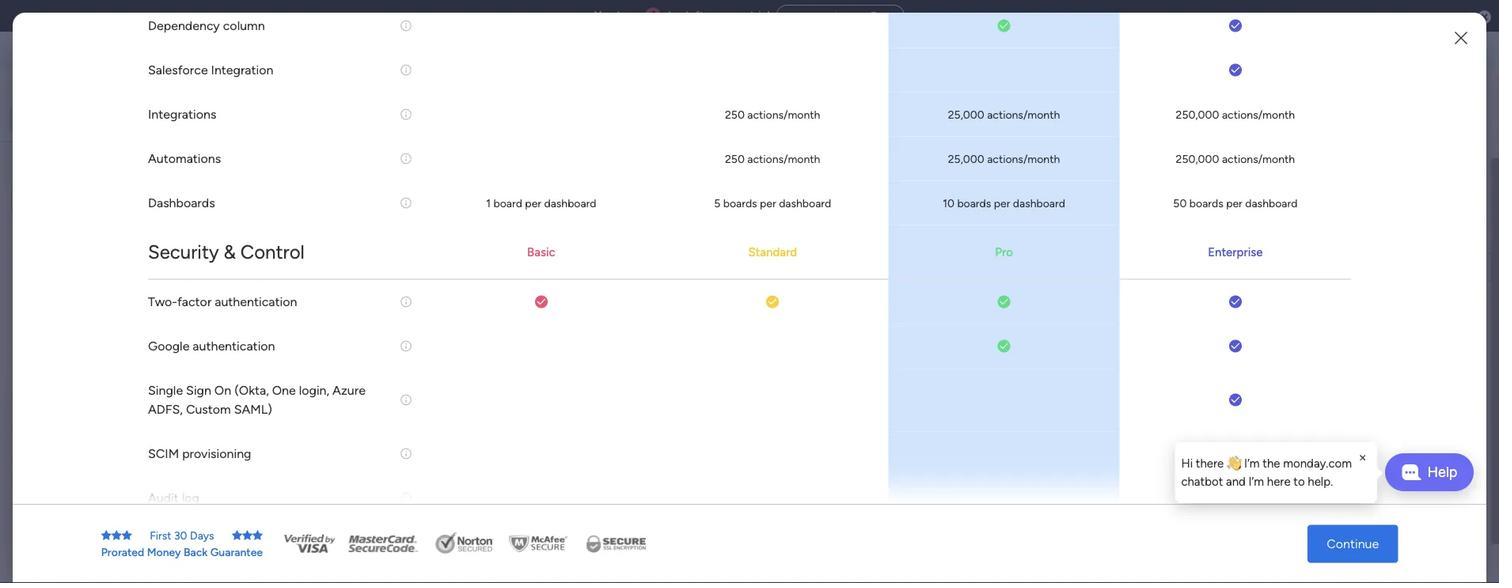 Task type: vqa. For each thing, say whether or not it's contained in the screenshot.
10 boards per dashboard
yes



Task type: locate. For each thing, give the bounding box(es) containing it.
left
[[686, 9, 704, 23]]

1 dashboard from the left
[[544, 196, 597, 210]]

per right board
[[525, 196, 542, 210]]

4 per from the left
[[1227, 196, 1243, 210]]

upgrade now
[[803, 10, 869, 23]]

2 star image from the left
[[122, 530, 132, 542]]

adfs,
[[148, 402, 183, 417]]

3 boards from the left
[[1190, 196, 1224, 210]]

dialog
[[1175, 443, 1378, 504]]

per for 1
[[525, 196, 542, 210]]

2 250 actions/month from the top
[[725, 152, 821, 166]]

0 horizontal spatial 1
[[282, 261, 286, 275]]

25,000 actions/month
[[948, 108, 1060, 121], [948, 152, 1060, 166]]

help.
[[1308, 475, 1333, 489]]

250
[[725, 108, 745, 121], [725, 152, 745, 166]]

hi
[[1182, 457, 1193, 471]]

star image up guarantee
[[232, 530, 242, 542]]

1 vertical spatial 250 actions/month
[[725, 152, 821, 166]]

3 dashboard from the left
[[1013, 196, 1066, 210]]

0 vertical spatial 250
[[725, 108, 745, 121]]

saml)
[[234, 402, 272, 417]]

boards right 5
[[723, 196, 757, 210]]

1 vertical spatial 250,000
[[1176, 152, 1220, 166]]

3 per from the left
[[994, 196, 1011, 210]]

250,000
[[1176, 108, 1220, 121], [1176, 152, 1220, 166]]

people
[[1095, 228, 1129, 242]]

verified by visa image
[[282, 532, 337, 556]]

1 vertical spatial 1
[[486, 196, 491, 210]]

2 25,000 actions/month from the top
[[948, 152, 1060, 166]]

boards right 10
[[958, 196, 992, 210]]

250 actions/month for automations
[[725, 152, 821, 166]]

provisioning
[[182, 447, 251, 462]]

boards
[[723, 196, 757, 210], [958, 196, 992, 210], [1190, 196, 1224, 210]]

2 250 from the top
[[725, 152, 745, 166]]

two-
[[148, 295, 177, 310]]

1 25,000 actions/month from the top
[[948, 108, 1060, 121]]

25,000 for integrations
[[948, 108, 985, 121]]

mcafee secure image
[[507, 532, 570, 556]]

have
[[617, 9, 643, 23]]

boards right 50
[[1190, 196, 1224, 210]]

actions/month
[[748, 108, 821, 121], [987, 108, 1060, 121], [1222, 108, 1295, 121], [748, 152, 821, 166], [987, 152, 1060, 166], [1222, 152, 1295, 166]]

1 250,000 actions/month from the top
[[1176, 108, 1295, 121]]

1 right task
[[282, 261, 286, 275]]

0
[[351, 375, 358, 389], [388, 546, 395, 560]]

1 250,000 from the top
[[1176, 108, 1220, 121]]

dashboard up standard
[[779, 196, 832, 210]]

enterprise
[[1208, 245, 1263, 259]]

250 actions/month
[[725, 108, 821, 121], [725, 152, 821, 166]]

1 left board
[[486, 196, 491, 210]]

you have 1 day left on your trial
[[595, 9, 770, 23]]

2 dashboard from the left
[[779, 196, 832, 210]]

1 horizontal spatial items
[[398, 546, 425, 560]]

boards for 10
[[958, 196, 992, 210]]

help
[[1428, 464, 1458, 481], [1379, 543, 1407, 559]]

2 250,000 from the top
[[1176, 152, 1220, 166]]

250 for automations
[[725, 152, 745, 166]]

1 left day
[[651, 9, 656, 23]]

0 vertical spatial help button
[[1386, 454, 1474, 492]]

per up enterprise at the top right of page
[[1227, 196, 1243, 210]]

0 right the date
[[388, 546, 395, 560]]

&
[[224, 241, 236, 264]]

per up pro
[[994, 196, 1011, 210]]

0 vertical spatial 0
[[351, 375, 358, 389]]

per up standard
[[760, 196, 776, 210]]

👋,
[[1227, 457, 1242, 471]]

automations
[[148, 151, 221, 166]]

0 vertical spatial help
[[1428, 464, 1458, 481]]

star image
[[101, 530, 111, 542], [232, 530, 242, 542]]

star image
[[111, 530, 122, 542], [122, 530, 132, 542], [242, 530, 253, 542], [253, 530, 263, 542]]

2 per from the left
[[760, 196, 776, 210]]

0 horizontal spatial items
[[361, 375, 388, 389]]

integrations
[[148, 107, 216, 122]]

3 star image from the left
[[242, 530, 253, 542]]

(okta,
[[234, 383, 269, 398]]

dependency
[[148, 18, 220, 33]]

1 vertical spatial 25,000 actions/month
[[948, 152, 1060, 166]]

task
[[257, 261, 279, 275]]

0 vertical spatial 25,000
[[948, 108, 985, 121]]

button padding image
[[1454, 30, 1469, 46]]

here
[[1267, 475, 1291, 489]]

250,000 for automations
[[1176, 152, 1220, 166]]

control
[[241, 241, 305, 264]]

monday.com
[[1284, 457, 1352, 471]]

m
[[18, 158, 28, 172]]

azure
[[333, 383, 366, 398]]

1 boards from the left
[[723, 196, 757, 210]]

0 vertical spatial 250,000
[[1176, 108, 1220, 121]]

1 25,000 from the top
[[948, 108, 985, 121]]

2 horizontal spatial boards
[[1190, 196, 1224, 210]]

i'm right 👋,
[[1245, 457, 1260, 471]]

per for 50
[[1227, 196, 1243, 210]]

/ right later
[[306, 485, 313, 505]]

i'm right "and"
[[1249, 475, 1264, 489]]

authentication
[[215, 295, 297, 310], [193, 339, 275, 354]]

2 250,000 actions/month from the top
[[1176, 152, 1295, 166]]

money
[[147, 546, 181, 559]]

1 vertical spatial items
[[398, 546, 425, 560]]

1 vertical spatial 250,000 actions/month
[[1176, 152, 1295, 166]]

dashboard for 1 board per dashboard
[[544, 196, 597, 210]]

without a date / 0 items
[[267, 542, 425, 562]]

4 star image from the left
[[253, 530, 263, 542]]

2 25,000 from the top
[[948, 152, 985, 166]]

dates
[[302, 228, 343, 249]]

25,000
[[948, 108, 985, 121], [948, 152, 985, 166]]

per
[[525, 196, 542, 210], [760, 196, 776, 210], [994, 196, 1011, 210], [1227, 196, 1243, 210]]

ssl encrypted image
[[576, 532, 656, 556]]

1 250 from the top
[[725, 108, 745, 121]]

days
[[190, 529, 214, 543]]

1 vertical spatial 0
[[388, 546, 395, 560]]

1 vertical spatial 250
[[725, 152, 745, 166]]

items
[[361, 375, 388, 389], [398, 546, 425, 560]]

custom
[[186, 402, 231, 417]]

marketing
[[767, 262, 817, 276]]

250 for integrations
[[725, 108, 745, 121]]

security
[[148, 241, 219, 264]]

marketing plan
[[767, 262, 840, 276]]

0 vertical spatial 250,000 actions/month
[[1176, 108, 1295, 121]]

1 vertical spatial 25,000
[[948, 152, 985, 166]]

per for 10
[[994, 196, 1011, 210]]

mastercard secure code image
[[344, 532, 423, 556]]

items right week
[[361, 375, 388, 389]]

1 per from the left
[[525, 196, 542, 210]]

0 horizontal spatial help
[[1379, 543, 1407, 559]]

security & control
[[148, 241, 305, 264]]

dashboard up pro
[[1013, 196, 1066, 210]]

1 horizontal spatial star image
[[232, 530, 242, 542]]

plan
[[819, 262, 840, 276]]

this week / 0 items
[[267, 371, 388, 391]]

on
[[214, 383, 231, 398]]

1 horizontal spatial 0
[[388, 546, 395, 560]]

250,000 actions/month
[[1176, 108, 1295, 121], [1176, 152, 1295, 166]]

star image for 2nd star icon from right
[[232, 530, 242, 542]]

option
[[0, 221, 202, 224]]

1 star image from the left
[[101, 530, 111, 542]]

4 dashboard from the left
[[1246, 196, 1298, 210]]

0 horizontal spatial star image
[[101, 530, 111, 542]]

home image
[[14, 84, 30, 100]]

10 boards per dashboard
[[943, 196, 1066, 210]]

chatbot
[[1182, 475, 1224, 489]]

week
[[299, 371, 336, 391]]

1
[[651, 9, 656, 23], [486, 196, 491, 210], [282, 261, 286, 275]]

dashboard up basic
[[544, 196, 597, 210]]

list box
[[0, 219, 202, 462]]

dashboard
[[544, 196, 597, 210], [779, 196, 832, 210], [1013, 196, 1066, 210], [1246, 196, 1298, 210]]

the
[[1263, 457, 1281, 471]]

norton secured image
[[429, 532, 500, 556]]

50 boards per dashboard
[[1174, 196, 1298, 210]]

authentication up the on
[[193, 339, 275, 354]]

1 vertical spatial help
[[1379, 543, 1407, 559]]

0 horizontal spatial boards
[[723, 196, 757, 210]]

0 horizontal spatial 0
[[351, 375, 358, 389]]

1 250 actions/month from the top
[[725, 108, 821, 121]]

dashboards
[[148, 196, 215, 211]]

0 vertical spatial 250 actions/month
[[725, 108, 821, 121]]

1 vertical spatial help button
[[1365, 538, 1420, 565]]

2 boards from the left
[[958, 196, 992, 210]]

workspace image
[[15, 156, 31, 174]]

0 inside without a date / 0 items
[[388, 546, 395, 560]]

board
[[494, 196, 522, 210]]

25,000 actions/month for automations
[[948, 152, 1060, 166]]

0 vertical spatial items
[[361, 375, 388, 389]]

star image up the prorated
[[101, 530, 111, 542]]

0 vertical spatial 25,000 actions/month
[[948, 108, 1060, 121]]

items left norton secured image at bottom left
[[398, 546, 425, 560]]

nov 9
[[1200, 261, 1228, 274]]

1 horizontal spatial boards
[[958, 196, 992, 210]]

dashboard up enterprise at the top right of page
[[1246, 196, 1298, 210]]

marketing plan link
[[765, 254, 911, 283]]

authentication down task
[[215, 295, 297, 310]]

prorated money back guarantee
[[101, 546, 263, 559]]

continue
[[1327, 537, 1379, 552]]

2 horizontal spatial 1
[[651, 9, 656, 23]]

1 horizontal spatial 1
[[486, 196, 491, 210]]

0 right week
[[351, 375, 358, 389]]

2 star image from the left
[[232, 530, 242, 542]]



Task type: describe. For each thing, give the bounding box(es) containing it.
25,000 for automations
[[948, 152, 985, 166]]

on
[[707, 9, 721, 23]]

/ right the date
[[377, 542, 385, 562]]

30
[[174, 529, 187, 543]]

250 actions/month for integrations
[[725, 108, 821, 121]]

5 boards per dashboard
[[714, 196, 832, 210]]

column
[[223, 18, 265, 33]]

later /
[[267, 485, 317, 505]]

log
[[182, 491, 200, 506]]

25,000 actions/month for integrations
[[948, 108, 1060, 121]]

a
[[327, 542, 336, 562]]

dapulse rightstroke image
[[869, 11, 879, 23]]

first 30 days
[[150, 529, 214, 543]]

boards for 5
[[723, 196, 757, 210]]

2 vertical spatial 1
[[282, 261, 286, 275]]

integration
[[211, 63, 274, 78]]

pro
[[995, 245, 1013, 259]]

sign
[[186, 383, 211, 398]]

/ right dates
[[346, 228, 354, 249]]

later
[[267, 485, 302, 505]]

your
[[724, 9, 747, 23]]

my work image
[[14, 112, 29, 126]]

salesforce integration
[[148, 63, 274, 78]]

single
[[148, 383, 183, 398]]

one
[[272, 383, 296, 398]]

task 1
[[257, 261, 286, 275]]

audit
[[148, 491, 179, 506]]

salesforce
[[148, 63, 208, 78]]

50
[[1174, 196, 1187, 210]]

now
[[846, 10, 869, 23]]

factor
[[177, 295, 212, 310]]

back
[[184, 546, 208, 559]]

dialog containing hi there 👋,  i'm the monday.com
[[1175, 443, 1378, 504]]

10
[[943, 196, 955, 210]]

first
[[150, 529, 171, 543]]

Filter dashboard by text search field
[[234, 158, 378, 184]]

guarantee
[[210, 546, 263, 559]]

continue button
[[1308, 525, 1398, 563]]

you
[[595, 9, 614, 23]]

kendall parks image
[[1455, 38, 1481, 63]]

basic
[[527, 245, 556, 259]]

select product image
[[14, 43, 30, 59]]

scim provisioning
[[148, 447, 251, 462]]

standard
[[749, 245, 797, 259]]

without
[[267, 542, 323, 562]]

upgrade now link
[[776, 5, 905, 27]]

date
[[340, 542, 374, 562]]

two-factor authentication
[[148, 295, 297, 310]]

0 inside this week / 0 items
[[351, 375, 358, 389]]

m button
[[11, 152, 158, 179]]

/ right week
[[340, 371, 347, 391]]

250,000 actions/month for automations
[[1176, 152, 1295, 166]]

day
[[664, 9, 683, 23]]

250,000 for integrations
[[1176, 108, 1220, 121]]

dashboard for 10 boards per dashboard
[[1013, 196, 1066, 210]]

google
[[148, 339, 190, 354]]

9
[[1222, 261, 1228, 274]]

0 vertical spatial authentication
[[215, 295, 297, 310]]

items inside without a date / 0 items
[[398, 546, 425, 560]]

boards for 50
[[1190, 196, 1224, 210]]

nov
[[1200, 261, 1220, 274]]

past dates /
[[267, 228, 357, 249]]

1 vertical spatial i'm
[[1249, 475, 1264, 489]]

0 vertical spatial 1
[[651, 9, 656, 23]]

prorated
[[101, 546, 144, 559]]

1 horizontal spatial help
[[1428, 464, 1458, 481]]

dashboard for 5 boards per dashboard
[[779, 196, 832, 210]]

1 vertical spatial authentication
[[193, 339, 275, 354]]

dashboard for 50 boards per dashboard
[[1246, 196, 1298, 210]]

hi there 👋,  i'm the monday.com chatbot and i'm here to help.
[[1182, 457, 1352, 489]]

past
[[267, 228, 298, 249]]

single sign on (okta, one login, azure adfs, custom saml)
[[148, 383, 366, 417]]

and
[[1226, 475, 1246, 489]]

250,000 actions/month for integrations
[[1176, 108, 1295, 121]]

upgrade
[[803, 10, 844, 23]]

audit log
[[148, 491, 200, 506]]

there
[[1196, 457, 1224, 471]]

per for 5
[[760, 196, 776, 210]]

login,
[[299, 383, 329, 398]]

dapulse close image
[[1478, 9, 1492, 25]]

star image for first star icon from the left
[[101, 530, 111, 542]]

1 star image from the left
[[111, 530, 122, 542]]

items inside this week / 0 items
[[361, 375, 388, 389]]

scim
[[148, 447, 179, 462]]

this
[[267, 371, 295, 391]]

trial
[[750, 9, 770, 23]]

google authentication
[[148, 339, 275, 354]]

0 vertical spatial i'm
[[1245, 457, 1260, 471]]

dependency column
[[148, 18, 265, 33]]

5
[[714, 196, 721, 210]]

1 board per dashboard
[[486, 196, 597, 210]]

chat bot icon image
[[1402, 465, 1422, 481]]



